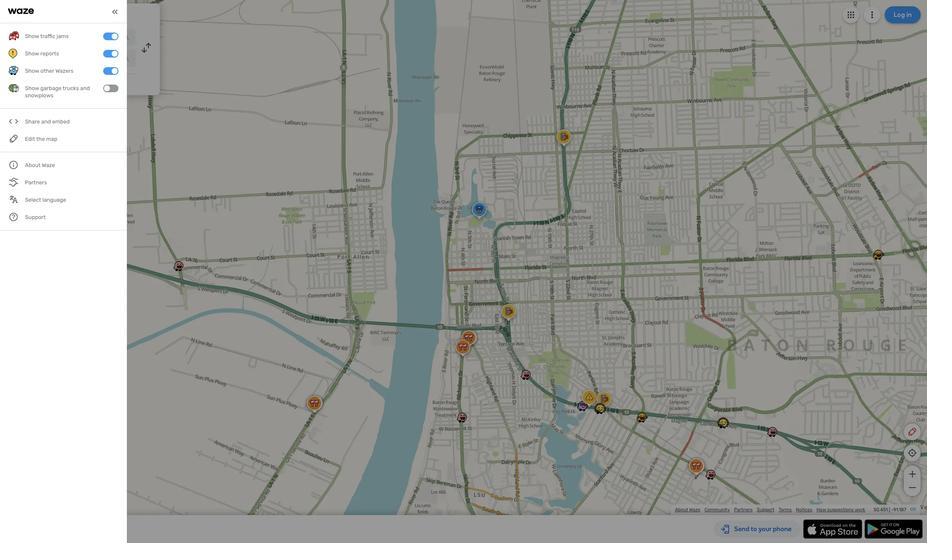 Task type: describe. For each thing, give the bounding box(es) containing it.
Choose destination text field
[[28, 50, 135, 67]]

now
[[44, 80, 56, 87]]

link image
[[910, 506, 917, 513]]

directions
[[78, 10, 113, 19]]

terms link
[[779, 507, 792, 513]]

location image
[[12, 53, 22, 63]]

zoom out image
[[908, 483, 918, 493]]

Choose starting point text field
[[28, 29, 135, 46]]

about waze community partners support terms notices how suggestions work
[[675, 507, 866, 513]]

share and embed link
[[8, 113, 119, 131]]

notices link
[[797, 507, 813, 513]]

share
[[25, 119, 40, 125]]

partners link
[[735, 507, 753, 513]]

pencil image
[[908, 427, 918, 437]]

how suggestions work link
[[817, 507, 866, 513]]

driving
[[51, 10, 76, 19]]

waze
[[690, 507, 701, 513]]

about
[[675, 507, 689, 513]]

code image
[[8, 117, 19, 127]]

|
[[890, 507, 891, 513]]



Task type: locate. For each thing, give the bounding box(es) containing it.
terms
[[779, 507, 792, 513]]

about waze link
[[675, 507, 701, 513]]

zoom in image
[[908, 469, 918, 480]]

support
[[757, 507, 775, 513]]

30.451
[[874, 507, 889, 513]]

work
[[855, 507, 866, 513]]

clock image
[[10, 78, 20, 88]]

community
[[705, 507, 730, 513]]

leave now
[[26, 80, 56, 87]]

current location image
[[12, 32, 22, 42]]

partners
[[735, 507, 753, 513]]

embed
[[52, 119, 70, 125]]

91.187
[[894, 507, 907, 513]]

and
[[41, 119, 51, 125]]

driving directions
[[51, 10, 113, 19]]

suggestions
[[828, 507, 854, 513]]

share and embed
[[25, 119, 70, 125]]

-
[[892, 507, 894, 513]]

community link
[[705, 507, 730, 513]]

leave
[[26, 80, 43, 87]]

how
[[817, 507, 827, 513]]

support link
[[757, 507, 775, 513]]

30.451 | -91.187
[[874, 507, 907, 513]]

notices
[[797, 507, 813, 513]]



Task type: vqa. For each thing, say whether or not it's contained in the screenshot.
The related to primary
no



